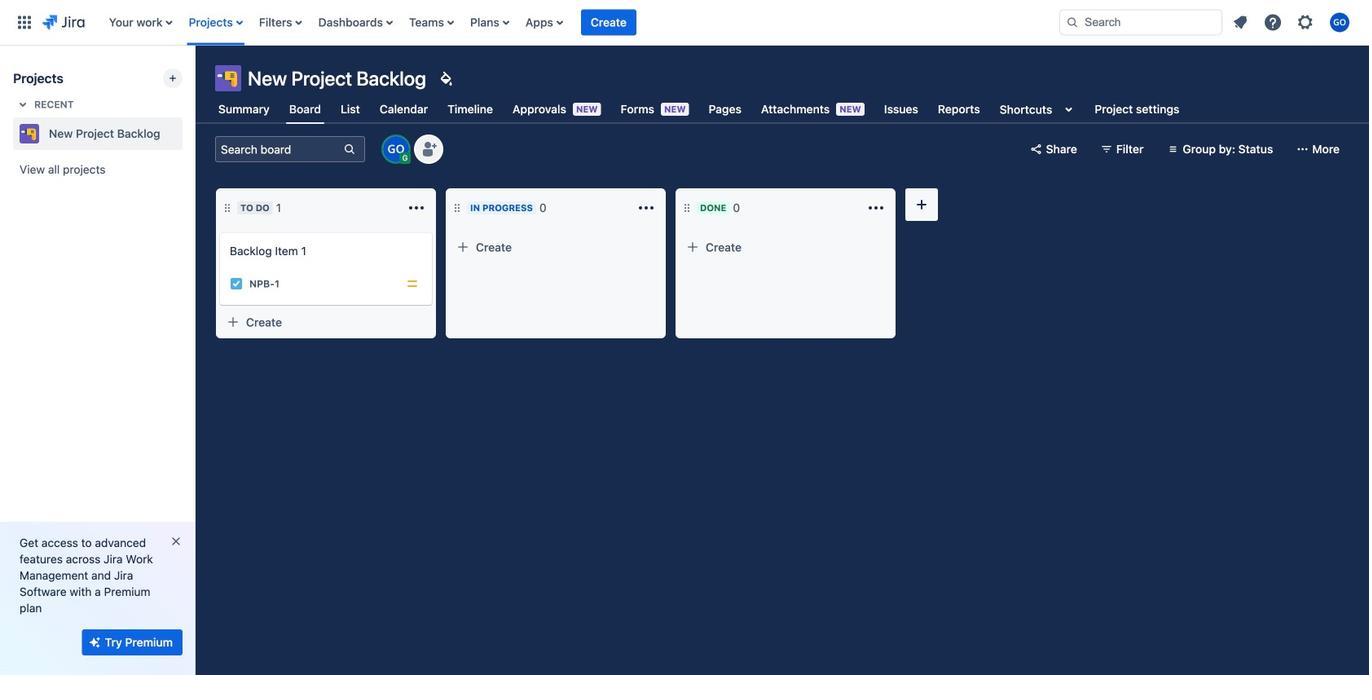 Task type: describe. For each thing, give the bounding box(es) containing it.
task image
[[230, 277, 243, 290]]

settings image
[[1296, 13, 1316, 32]]

0 horizontal spatial list
[[101, 0, 1047, 45]]

your profile and settings image
[[1331, 13, 1350, 32]]

appswitcher icon image
[[15, 13, 34, 32]]

close premium upgrade banner image
[[170, 535, 183, 548]]

1 horizontal spatial list
[[1226, 8, 1360, 37]]

search image
[[1067, 16, 1080, 29]]

notifications image
[[1231, 13, 1251, 32]]

2 column actions menu image from the left
[[867, 198, 886, 218]]



Task type: locate. For each thing, give the bounding box(es) containing it.
1 column actions menu image from the left
[[407, 198, 426, 218]]

0 horizontal spatial column actions menu image
[[407, 198, 426, 218]]

banner
[[0, 0, 1370, 46]]

jira image
[[42, 13, 85, 32], [42, 13, 85, 32]]

1 horizontal spatial column actions menu image
[[867, 198, 886, 218]]

column actions menu image
[[407, 198, 426, 218], [867, 198, 886, 218]]

tab list
[[205, 95, 1193, 124]]

create image
[[210, 222, 230, 241]]

primary element
[[10, 0, 1047, 45]]

sidebar navigation image
[[178, 65, 214, 98]]

add to starred image
[[178, 124, 197, 144]]

column actions menu image left create column image
[[867, 198, 886, 218]]

set project background image
[[436, 68, 456, 88]]

add people image
[[419, 139, 439, 159]]

create project image
[[166, 72, 179, 85]]

list item
[[581, 0, 637, 45]]

None search field
[[1060, 9, 1223, 35]]

help image
[[1264, 13, 1283, 32]]

create column image
[[912, 195, 932, 214]]

medium image
[[406, 277, 419, 290]]

list
[[101, 0, 1047, 45], [1226, 8, 1360, 37]]

column actions menu image down 'add people' icon
[[407, 198, 426, 218]]

collapse recent projects image
[[13, 95, 33, 114]]

Search board text field
[[216, 138, 342, 161]]

Search field
[[1060, 9, 1223, 35]]



Task type: vqa. For each thing, say whether or not it's contained in the screenshot.
:check_mark: image
no



